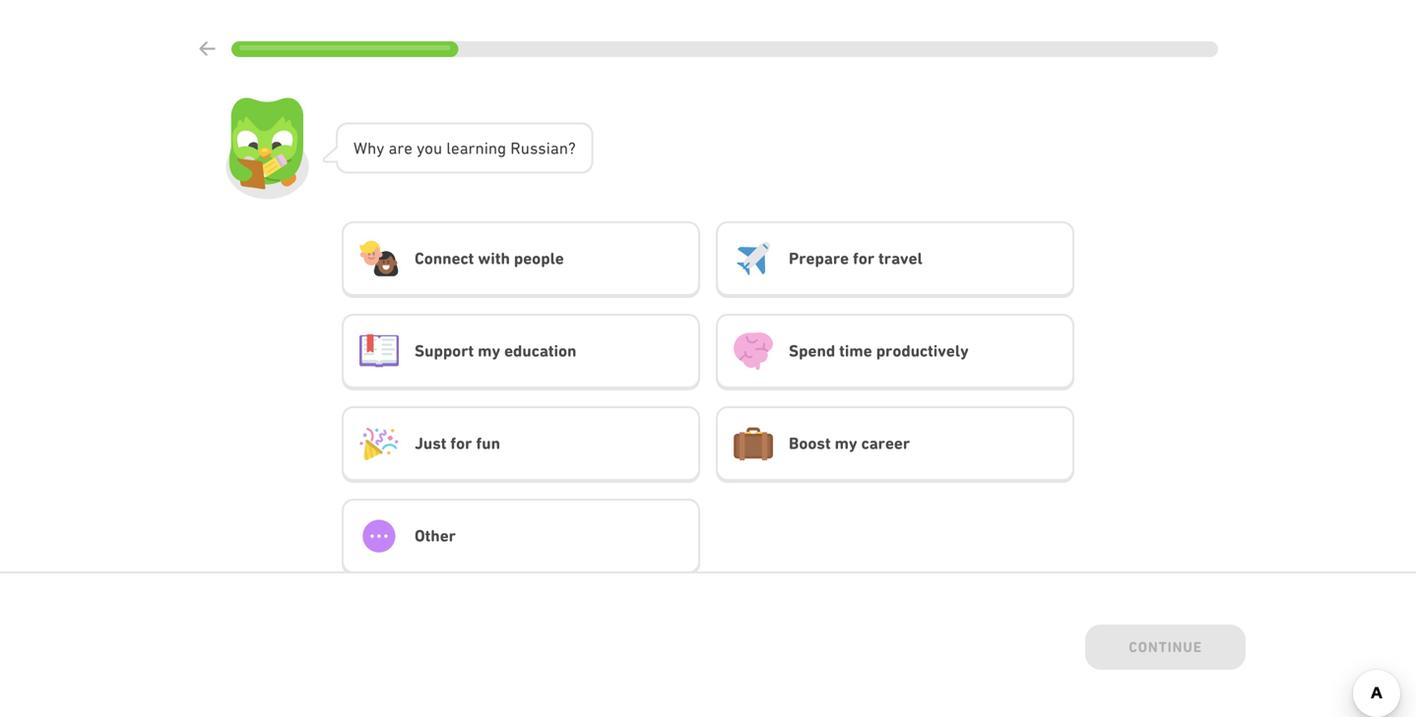 Task type: locate. For each thing, give the bounding box(es) containing it.
other
[[415, 527, 456, 546]]

2 horizontal spatial a
[[550, 139, 559, 158]]

for left "travel"
[[853, 249, 875, 268]]

Just for fun radio
[[342, 407, 700, 484]]

progress bar
[[231, 41, 1218, 57]]

2 i from the left
[[546, 139, 550, 158]]

with
[[478, 249, 510, 268]]

0 horizontal spatial for
[[450, 434, 472, 453]]

for for fun
[[450, 434, 472, 453]]

prepare for travel
[[789, 249, 923, 268]]

0 horizontal spatial e
[[404, 139, 413, 158]]

0 horizontal spatial my
[[478, 342, 500, 361]]

spend
[[789, 342, 835, 361]]

for
[[853, 249, 875, 268], [450, 434, 472, 453]]

0 vertical spatial for
[[853, 249, 875, 268]]

Support my education radio
[[342, 314, 700, 391]]

my right 'support'
[[478, 342, 500, 361]]

u
[[433, 139, 442, 158], [521, 139, 530, 158]]

my inside radio
[[835, 434, 857, 453]]

e right y o u on the top left of page
[[451, 139, 460, 158]]

3 n from the left
[[559, 139, 568, 158]]

y right a r e
[[417, 139, 425, 158]]

Boost my career radio
[[716, 407, 1074, 484]]

for left fun
[[450, 434, 472, 453]]

2 n from the left
[[488, 139, 497, 158]]

2 e from the left
[[451, 139, 460, 158]]

u left l
[[433, 139, 442, 158]]

0 horizontal spatial u
[[433, 139, 442, 158]]

2 u from the left
[[521, 139, 530, 158]]

1 horizontal spatial r
[[468, 139, 475, 158]]

time
[[839, 342, 872, 361]]

Connect with people radio
[[342, 222, 700, 298]]

1 horizontal spatial my
[[835, 434, 857, 453]]

a right h
[[388, 139, 397, 158]]

spend time productively
[[789, 342, 969, 361]]

a r e
[[388, 139, 413, 158]]

y
[[376, 139, 384, 158], [417, 139, 425, 158]]

u right g
[[521, 139, 530, 158]]

1 r from the left
[[397, 139, 404, 158]]

i
[[484, 139, 488, 158], [546, 139, 550, 158]]

1 horizontal spatial y
[[417, 139, 425, 158]]

1 horizontal spatial a
[[460, 139, 468, 158]]

my
[[478, 342, 500, 361], [835, 434, 857, 453]]

0 horizontal spatial i
[[484, 139, 488, 158]]

boost my career
[[789, 434, 910, 453]]

just for fun
[[415, 434, 500, 453]]

2 r from the left
[[468, 139, 475, 158]]

i left g
[[484, 139, 488, 158]]

Prepare for travel radio
[[716, 222, 1074, 298]]

0 horizontal spatial n
[[475, 139, 484, 158]]

1 horizontal spatial for
[[853, 249, 875, 268]]

n for r u s s i a n ?
[[559, 139, 568, 158]]

n
[[475, 139, 484, 158], [488, 139, 497, 158], [559, 139, 568, 158]]

1 a from the left
[[388, 139, 397, 158]]

for inside radio
[[853, 249, 875, 268]]

e left o
[[404, 139, 413, 158]]

y right the w
[[376, 139, 384, 158]]

1 e from the left
[[404, 139, 413, 158]]

1 horizontal spatial n
[[488, 139, 497, 158]]

0 horizontal spatial a
[[388, 139, 397, 158]]

n left g
[[475, 139, 484, 158]]

r
[[397, 139, 404, 158], [468, 139, 475, 158]]

n right r
[[559, 139, 568, 158]]

n left r
[[488, 139, 497, 158]]

2 horizontal spatial n
[[559, 139, 568, 158]]

my inside option
[[478, 342, 500, 361]]

0 horizontal spatial r
[[397, 139, 404, 158]]

r u s s i a n ?
[[510, 139, 576, 158]]

r left o
[[397, 139, 404, 158]]

1 i from the left
[[484, 139, 488, 158]]

connect with people
[[415, 249, 564, 268]]

r right l
[[468, 139, 475, 158]]

l e a r n i n g
[[446, 139, 506, 158]]

boost
[[789, 434, 831, 453]]

g
[[497, 139, 506, 158]]

a left ?
[[550, 139, 559, 158]]

1 horizontal spatial i
[[546, 139, 550, 158]]

e
[[404, 139, 413, 158], [451, 139, 460, 158]]

s
[[530, 139, 538, 158], [538, 139, 546, 158]]

education
[[504, 342, 576, 361]]

1 horizontal spatial u
[[521, 139, 530, 158]]

1 vertical spatial my
[[835, 434, 857, 453]]

l
[[446, 139, 451, 158]]

0 vertical spatial my
[[478, 342, 500, 361]]

support
[[415, 342, 474, 361]]

3 a from the left
[[550, 139, 559, 158]]

continue
[[1129, 639, 1202, 656]]

continue button
[[1085, 625, 1246, 675]]

just
[[415, 434, 446, 453]]

my for support
[[478, 342, 500, 361]]

a right l
[[460, 139, 468, 158]]

for for travel
[[853, 249, 875, 268]]

a
[[388, 139, 397, 158], [460, 139, 468, 158], [550, 139, 559, 158]]

1 horizontal spatial e
[[451, 139, 460, 158]]

i left ?
[[546, 139, 550, 158]]

0 horizontal spatial y
[[376, 139, 384, 158]]

1 vertical spatial for
[[450, 434, 472, 453]]

my right boost
[[835, 434, 857, 453]]

w
[[354, 139, 367, 158]]

for inside option
[[450, 434, 472, 453]]



Task type: vqa. For each thing, say whether or not it's contained in the screenshot.
the right "for"
yes



Task type: describe. For each thing, give the bounding box(es) containing it.
r
[[510, 139, 521, 158]]

my for boost
[[835, 434, 857, 453]]

h
[[367, 139, 376, 158]]

Other radio
[[342, 499, 700, 576]]

1 s from the left
[[530, 139, 538, 158]]

productively
[[876, 342, 969, 361]]

?
[[568, 139, 576, 158]]

1 n from the left
[[475, 139, 484, 158]]

2 s from the left
[[538, 139, 546, 158]]

career
[[861, 434, 910, 453]]

2 a from the left
[[460, 139, 468, 158]]

Spend time productively radio
[[716, 314, 1074, 391]]

prepare
[[789, 249, 849, 268]]

fun
[[476, 434, 500, 453]]

w h y
[[354, 139, 384, 158]]

o
[[425, 139, 433, 158]]

support my education
[[415, 342, 576, 361]]

2 y from the left
[[417, 139, 425, 158]]

1 u from the left
[[433, 139, 442, 158]]

travel
[[879, 249, 923, 268]]

connect
[[415, 249, 474, 268]]

1 y from the left
[[376, 139, 384, 158]]

y o u
[[417, 139, 442, 158]]

people
[[514, 249, 564, 268]]

n for l e a r n i n g
[[488, 139, 497, 158]]



